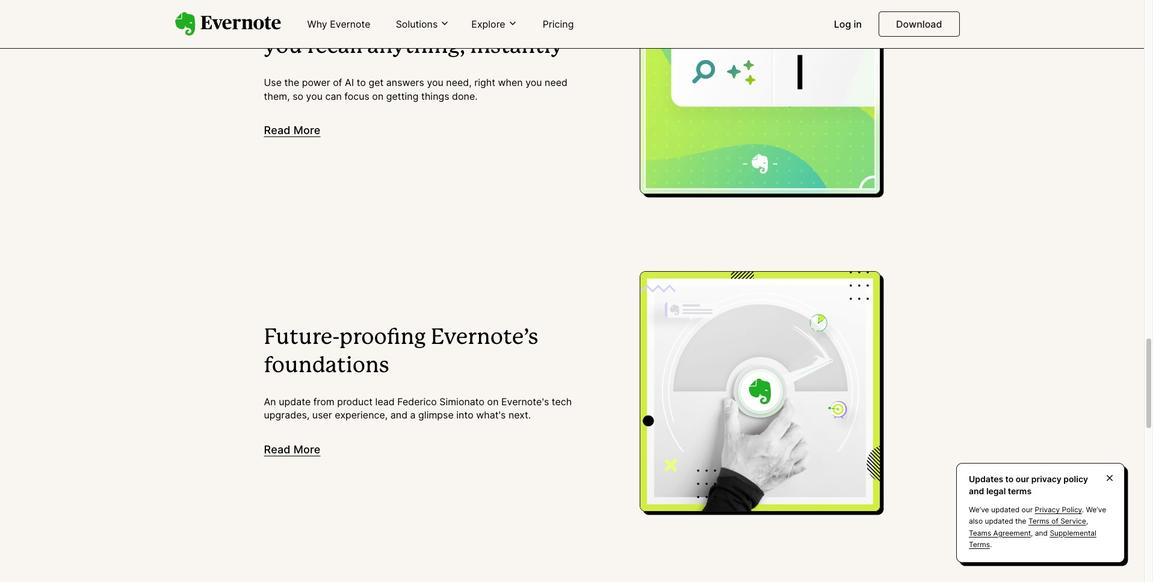 Task type: describe. For each thing, give the bounding box(es) containing it.
we've inside . we've also updated the
[[1086, 506, 1106, 515]]

federico
[[397, 396, 437, 408]]

updates to our privacy policy and legal terms
[[969, 474, 1088, 496]]

proofing
[[340, 328, 426, 349]]

and inside terms of service , teams agreement , and
[[1035, 529, 1048, 538]]

more for ai-powered search: helping you recall anything, instantly
[[294, 124, 321, 137]]

getting
[[386, 90, 419, 102]]

glimpse
[[418, 410, 454, 422]]

agreement
[[993, 529, 1031, 538]]

evernote logo image
[[175, 12, 281, 36]]

solutions
[[396, 18, 438, 30]]

log
[[834, 18, 851, 30]]

to inside updates to our privacy policy and legal terms
[[1006, 474, 1014, 485]]

helping
[[470, 9, 550, 29]]

in
[[854, 18, 862, 30]]

ai-powered search: helping you recall anything, instantly
[[264, 9, 563, 57]]

lead
[[375, 396, 395, 408]]

evernote
[[330, 18, 371, 30]]

download
[[896, 18, 942, 30]]

an
[[264, 396, 276, 408]]

read more link for future-proofing evernote's foundations
[[264, 444, 321, 456]]

the inside use the power of ai to get answers you need, right when you need them, so you can focus on getting things done.
[[284, 77, 299, 89]]

read more link for ai-powered search: helping you recall anything, instantly
[[264, 124, 321, 137]]

experience,
[[335, 410, 388, 422]]

need,
[[446, 77, 472, 89]]

terms
[[1008, 486, 1032, 496]]

future-
[[264, 328, 340, 349]]

so
[[293, 90, 303, 102]]

you up things
[[427, 77, 444, 89]]

read more for ai-powered search: helping you recall anything, instantly
[[264, 124, 321, 137]]

policy
[[1062, 506, 1082, 515]]

teams
[[969, 529, 991, 538]]

you down power at the top of the page
[[306, 90, 323, 102]]

from
[[313, 396, 334, 408]]

and inside updates to our privacy policy and legal terms
[[969, 486, 984, 496]]

ai
[[345, 77, 354, 89]]

why evernote link
[[300, 13, 378, 36]]

pricing
[[543, 18, 574, 30]]

use the power of ai to get answers you need, right when you need them, so you can focus on getting things done.
[[264, 77, 568, 102]]

privacy
[[1035, 506, 1060, 515]]

0 vertical spatial updated
[[991, 506, 1020, 515]]

log in link
[[827, 13, 869, 36]]

simionato
[[440, 396, 485, 408]]

and inside an update from product lead federico simionato on evernote's tech upgrades, user experience, and a glimpse into what's next.
[[390, 410, 408, 422]]

read for ai-powered search: helping you recall anything, instantly
[[264, 124, 291, 137]]

get
[[369, 77, 384, 89]]

when
[[498, 77, 523, 89]]

done.
[[452, 90, 478, 102]]

future-proofing evernote's foundations
[[264, 328, 538, 377]]

evernote's
[[431, 328, 538, 349]]

terms inside supplemental terms
[[969, 540, 990, 549]]

the inside . we've also updated the
[[1015, 517, 1027, 526]]

pricing link
[[535, 13, 581, 36]]

a
[[410, 410, 416, 422]]

supplemental terms
[[969, 529, 1097, 549]]

of inside terms of service , teams agreement , and
[[1052, 517, 1059, 526]]

legal
[[986, 486, 1006, 496]]

ai-powered search: helping you recall anything, instantly link
[[264, 5, 591, 61]]



Task type: vqa. For each thing, say whether or not it's contained in the screenshot.
Sec
no



Task type: locate. For each thing, give the bounding box(es) containing it.
0 horizontal spatial we've
[[969, 506, 989, 515]]

explore
[[471, 18, 505, 30]]

need
[[545, 77, 568, 89]]

.
[[1082, 506, 1084, 515], [990, 540, 992, 549]]

our
[[1016, 474, 1029, 485], [1022, 506, 1033, 515]]

1 vertical spatial updated
[[985, 517, 1013, 526]]

our up terms
[[1016, 474, 1029, 485]]

can
[[325, 90, 342, 102]]

the down we've updated our privacy policy
[[1015, 517, 1027, 526]]

updated
[[991, 506, 1020, 515], [985, 517, 1013, 526]]

updated inside . we've also updated the
[[985, 517, 1013, 526]]

more
[[294, 124, 321, 137], [294, 444, 321, 456]]

0 horizontal spatial .
[[990, 540, 992, 549]]

0 vertical spatial read
[[264, 124, 291, 137]]

read down them,
[[264, 124, 291, 137]]

read
[[264, 124, 291, 137], [264, 444, 291, 456]]

product
[[337, 396, 373, 408]]

why evernote
[[307, 18, 371, 30]]

1 vertical spatial read more link
[[264, 444, 321, 456]]

on inside an update from product lead federico simionato on evernote's tech upgrades, user experience, and a glimpse into what's next.
[[487, 396, 499, 408]]

. for .
[[990, 540, 992, 549]]

1 horizontal spatial we've
[[1086, 506, 1106, 515]]

read more down so
[[264, 124, 321, 137]]

1 vertical spatial more
[[294, 444, 321, 456]]

2 horizontal spatial and
[[1035, 529, 1048, 538]]

1 read more link from the top
[[264, 124, 321, 137]]

read more
[[264, 124, 321, 137], [264, 444, 321, 456]]

of down privacy policy link
[[1052, 517, 1059, 526]]

. we've also updated the
[[969, 506, 1106, 526]]

terms inside terms of service , teams agreement , and
[[1029, 517, 1050, 526]]

an update from product lead federico simionato on evernote's tech upgrades, user experience, and a glimpse into what's next.
[[264, 396, 572, 422]]

teams agreement link
[[969, 529, 1031, 538]]

0 vertical spatial on
[[372, 90, 384, 102]]

privacy
[[1032, 474, 1062, 485]]

updates
[[969, 474, 1003, 485]]

why
[[307, 18, 327, 30]]

on down get
[[372, 90, 384, 102]]

you down ai- at the left top
[[264, 37, 302, 57]]

you
[[264, 37, 302, 57], [427, 77, 444, 89], [526, 77, 542, 89], [306, 90, 323, 102]]

. down 'teams agreement' link on the bottom
[[990, 540, 992, 549]]

anything,
[[368, 37, 465, 57]]

terms of service , teams agreement , and
[[969, 517, 1088, 538]]

1 horizontal spatial terms
[[1029, 517, 1050, 526]]

of left ai
[[333, 77, 342, 89]]

the
[[284, 77, 299, 89], [1015, 517, 1027, 526]]

log in
[[834, 18, 862, 30]]

supplemental
[[1050, 529, 1097, 538]]

0 vertical spatial our
[[1016, 474, 1029, 485]]

0 vertical spatial read more link
[[264, 124, 321, 137]]

explore button
[[468, 17, 521, 31]]

0 vertical spatial to
[[357, 77, 366, 89]]

of inside use the power of ai to get answers you need, right when you need them, so you can focus on getting things done.
[[333, 77, 342, 89]]

we've updated our privacy policy
[[969, 506, 1082, 515]]

next.
[[509, 410, 531, 422]]

0 vertical spatial .
[[1082, 506, 1084, 515]]

1 vertical spatial the
[[1015, 517, 1027, 526]]

0 vertical spatial read more
[[264, 124, 321, 137]]

. for . we've also updated the
[[1082, 506, 1084, 515]]

1 horizontal spatial the
[[1015, 517, 1027, 526]]

what's
[[476, 410, 506, 422]]

2 vertical spatial and
[[1035, 529, 1048, 538]]

update
[[279, 396, 311, 408]]

our inside updates to our privacy policy and legal terms
[[1016, 474, 1029, 485]]

1 horizontal spatial and
[[969, 486, 984, 496]]

powered
[[294, 9, 383, 29]]

0 horizontal spatial the
[[284, 77, 299, 89]]

we've up also
[[969, 506, 989, 515]]

. inside . we've also updated the
[[1082, 506, 1084, 515]]

,
[[1086, 517, 1088, 526], [1031, 529, 1033, 538]]

, up supplemental
[[1086, 517, 1088, 526]]

0 vertical spatial more
[[294, 124, 321, 137]]

1 read from the top
[[264, 124, 291, 137]]

0 horizontal spatial on
[[372, 90, 384, 102]]

instantly
[[470, 37, 563, 57]]

1 vertical spatial terms
[[969, 540, 990, 549]]

to right ai
[[357, 77, 366, 89]]

. up service
[[1082, 506, 1084, 515]]

foundations
[[264, 356, 389, 377]]

on up what's at the bottom left of the page
[[487, 396, 499, 408]]

and down . we've also updated the at right
[[1035, 529, 1048, 538]]

1 more from the top
[[294, 124, 321, 137]]

on
[[372, 90, 384, 102], [487, 396, 499, 408]]

terms of service link
[[1029, 517, 1086, 526]]

0 horizontal spatial terms
[[969, 540, 990, 549]]

1 horizontal spatial on
[[487, 396, 499, 408]]

read down 'upgrades,'
[[264, 444, 291, 456]]

terms down teams
[[969, 540, 990, 549]]

we've right policy
[[1086, 506, 1106, 515]]

you left 'need'
[[526, 77, 542, 89]]

0 vertical spatial terms
[[1029, 517, 1050, 526]]

2 read from the top
[[264, 444, 291, 456]]

search:
[[388, 9, 465, 29]]

updated up 'teams agreement' link on the bottom
[[985, 517, 1013, 526]]

read for future-proofing evernote's foundations
[[264, 444, 291, 456]]

0 horizontal spatial ,
[[1031, 529, 1033, 538]]

more down user
[[294, 444, 321, 456]]

1 vertical spatial read
[[264, 444, 291, 456]]

our for privacy
[[1016, 474, 1029, 485]]

of
[[333, 77, 342, 89], [1052, 517, 1059, 526]]

1 vertical spatial and
[[969, 486, 984, 496]]

2 more from the top
[[294, 444, 321, 456]]

we've
[[969, 506, 989, 515], [1086, 506, 1106, 515]]

things
[[421, 90, 449, 102]]

tech
[[552, 396, 572, 408]]

them,
[[264, 90, 290, 102]]

recall
[[307, 37, 363, 57]]

you inside ai-powered search: helping you recall anything, instantly
[[264, 37, 302, 57]]

and down updates
[[969, 486, 984, 496]]

more for future-proofing evernote's foundations
[[294, 444, 321, 456]]

evernote's
[[501, 396, 549, 408]]

supplemental terms link
[[969, 529, 1097, 549]]

use
[[264, 77, 282, 89]]

upgrades,
[[264, 410, 310, 422]]

2 read more link from the top
[[264, 444, 321, 456]]

into
[[456, 410, 474, 422]]

1 vertical spatial .
[[990, 540, 992, 549]]

to up terms
[[1006, 474, 1014, 485]]

the up so
[[284, 77, 299, 89]]

1 we've from the left
[[969, 506, 989, 515]]

our up terms of service , teams agreement , and
[[1022, 506, 1033, 515]]

terms down privacy
[[1029, 517, 1050, 526]]

0 vertical spatial and
[[390, 410, 408, 422]]

download link
[[879, 11, 960, 37]]

privacy policy link
[[1035, 506, 1082, 515]]

0 horizontal spatial to
[[357, 77, 366, 89]]

read more link down 'upgrades,'
[[264, 444, 321, 456]]

2 read more from the top
[[264, 444, 321, 456]]

0 horizontal spatial and
[[390, 410, 408, 422]]

, down . we've also updated the at right
[[1031, 529, 1033, 538]]

power
[[302, 77, 330, 89]]

ai-
[[264, 9, 294, 29]]

0 horizontal spatial of
[[333, 77, 342, 89]]

solutions button
[[392, 17, 453, 31]]

1 horizontal spatial ,
[[1086, 517, 1088, 526]]

also
[[969, 517, 983, 526]]

2 we've from the left
[[1086, 506, 1106, 515]]

terms
[[1029, 517, 1050, 526], [969, 540, 990, 549]]

1 vertical spatial our
[[1022, 506, 1033, 515]]

updated down legal
[[991, 506, 1020, 515]]

1 vertical spatial ,
[[1031, 529, 1033, 538]]

right
[[474, 77, 495, 89]]

1 horizontal spatial .
[[1082, 506, 1084, 515]]

1 vertical spatial on
[[487, 396, 499, 408]]

service
[[1061, 517, 1086, 526]]

our for privacy
[[1022, 506, 1033, 515]]

future-proofing evernote's foundations link
[[264, 325, 591, 381]]

policy
[[1064, 474, 1088, 485]]

to
[[357, 77, 366, 89], [1006, 474, 1014, 485]]

more down so
[[294, 124, 321, 137]]

0 vertical spatial of
[[333, 77, 342, 89]]

read more link
[[264, 124, 321, 137], [264, 444, 321, 456]]

read more link down so
[[264, 124, 321, 137]]

0 vertical spatial the
[[284, 77, 299, 89]]

read more for future-proofing evernote's foundations
[[264, 444, 321, 456]]

and left a
[[390, 410, 408, 422]]

focus
[[344, 90, 369, 102]]

1 read more from the top
[[264, 124, 321, 137]]

to inside use the power of ai to get answers you need, right when you need them, so you can focus on getting things done.
[[357, 77, 366, 89]]

1 vertical spatial to
[[1006, 474, 1014, 485]]

1 vertical spatial of
[[1052, 517, 1059, 526]]

answers
[[386, 77, 424, 89]]

1 horizontal spatial of
[[1052, 517, 1059, 526]]

0 vertical spatial ,
[[1086, 517, 1088, 526]]

1 horizontal spatial to
[[1006, 474, 1014, 485]]

on inside use the power of ai to get answers you need, right when you need them, so you can focus on getting things done.
[[372, 90, 384, 102]]

user
[[312, 410, 332, 422]]

read more down 'upgrades,'
[[264, 444, 321, 456]]

and
[[390, 410, 408, 422], [969, 486, 984, 496], [1035, 529, 1048, 538]]

1 vertical spatial read more
[[264, 444, 321, 456]]



